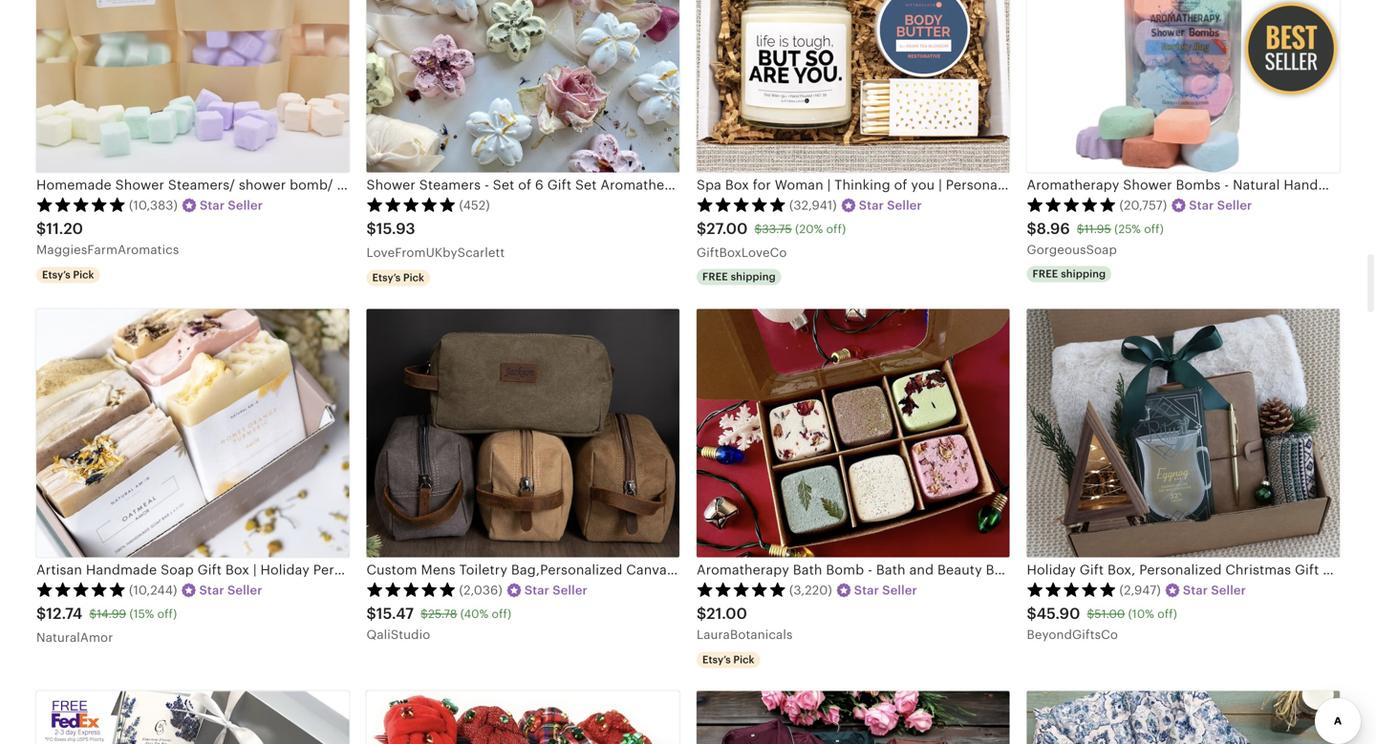 Task type: describe. For each thing, give the bounding box(es) containing it.
steamers
[[419, 177, 481, 193]]

51.00
[[1095, 608, 1125, 621]]

(15%
[[129, 608, 154, 621]]

star for 8.96
[[1190, 198, 1215, 213]]

5 out of 5 stars image for (2,036)
[[367, 582, 456, 597]]

$ 15.47 $ 25.78 (40% off) qalistudio
[[367, 606, 512, 642]]

essential
[[814, 177, 871, 193]]

off) for 8.96
[[1144, 223, 1164, 236]]

beyondgiftsco
[[1027, 628, 1119, 642]]

pick for 15.93
[[403, 272, 424, 284]]

star seller right (3,220)
[[854, 583, 918, 598]]

-
[[485, 177, 489, 193]]

8.96
[[1037, 220, 1070, 238]]

(3,220)
[[790, 583, 832, 598]]

pick for 21.00
[[734, 654, 755, 666]]

5 out of 5 stars image for (10,244)
[[36, 582, 126, 597]]

star for 12.74
[[199, 583, 224, 598]]

seller for 45.90
[[1212, 583, 1247, 598]]

12.74
[[46, 606, 83, 623]]

5 out of 5 stars image for (3,220)
[[697, 582, 787, 597]]

shower steamers - set of 6 gift set aromatherapy all natural colour essential oils
[[367, 177, 900, 193]]

star for 27.00
[[859, 198, 884, 213]]

star seller for 15.47
[[525, 583, 588, 598]]

star seller for 8.96
[[1190, 198, 1253, 213]]

oils
[[875, 177, 900, 193]]

free shipping for 27.00
[[703, 271, 776, 283]]

5 out of 5 stars image for (32,941)
[[697, 197, 787, 212]]

star seller for 45.90
[[1183, 583, 1247, 598]]

$ 45.90 $ 51.00 (10% off) beyondgiftsco
[[1027, 606, 1178, 642]]

5 out of 5 stars image for (10,383)
[[36, 197, 126, 212]]

off) for 27.00
[[827, 223, 846, 236]]

gorgeoussoap
[[1027, 243, 1117, 257]]

shipping for 27.00
[[731, 271, 776, 283]]

custom mens toiletry bag,personalized canvas travel bag,travel toiletry bag,men's dopp kit,engraved dopp bag,christmas gifts for him image
[[367, 309, 680, 558]]

27.00
[[707, 220, 748, 238]]

off) for 12.74
[[157, 608, 177, 621]]

shower steamers - set of 6 gift set aromatherapy all natural colour essential oils image
[[367, 0, 680, 173]]

free shipping for 8.96
[[1033, 268, 1106, 280]]

seller for 12.74
[[227, 583, 262, 598]]

homemade shower steamers/ shower bomb/ menthol shower steamer/ eucalyptus peppermint/ lavender/ orange grapefruit/ rosemary lemon/ natural image
[[36, 0, 349, 173]]

lovefromukbyscarlett
[[367, 246, 505, 260]]

(20%
[[795, 223, 823, 236]]

naturalamor
[[36, 631, 113, 645]]

(40%
[[461, 608, 489, 621]]

gift
[[548, 177, 572, 193]]

star seller for 27.00
[[859, 198, 922, 213]]

$ 8.96 $ 11.95 (25% off) gorgeoussoap
[[1027, 220, 1164, 257]]

star right (3,220)
[[854, 583, 879, 598]]

maggiesfarmaromatics
[[36, 243, 179, 257]]

21.00
[[707, 606, 748, 623]]

artisan handmade soap gift box | holiday personalized gift | unique holiday gift| christmas gift image
[[36, 309, 349, 558]]

star for 45.90
[[1183, 583, 1208, 598]]

shipping for 8.96
[[1061, 268, 1106, 280]]

etsy's for 15.93
[[372, 272, 401, 284]]

$ 12.74 $ 14.99 (15% off)
[[36, 606, 177, 623]]

$ 11.20 maggiesfarmaromatics
[[36, 220, 179, 257]]

1 set from the left
[[493, 177, 515, 193]]

$ inside $ 11.20 maggiesfarmaromatics
[[36, 220, 46, 238]]

5 out of 5 stars image for (2,947)
[[1027, 582, 1117, 597]]

of
[[518, 177, 532, 193]]

$ inside $ 27.00 $ 33.75 (20% off)
[[755, 223, 762, 236]]



Task type: vqa. For each thing, say whether or not it's contained in the screenshot.


Task type: locate. For each thing, give the bounding box(es) containing it.
$ 15.93 lovefromukbyscarlett
[[367, 220, 505, 260]]

free for 27.00
[[703, 271, 728, 283]]

star seller right (20,757)
[[1190, 198, 1253, 213]]

aromatherapy bath bomb - bath and beauty bath bomb spa gift set for her- bath bombs - bath self care gift set image
[[697, 309, 1010, 558]]

off) inside $ 27.00 $ 33.75 (20% off)
[[827, 223, 846, 236]]

free
[[1033, 268, 1059, 280], [703, 271, 728, 283]]

seller down oils
[[887, 198, 922, 213]]

(20,757)
[[1120, 198, 1168, 213]]

seller for 8.96
[[1218, 198, 1253, 213]]

star seller right (2,036)
[[525, 583, 588, 598]]

etsy's for 11.20
[[42, 269, 70, 281]]

colour
[[768, 177, 810, 193]]

$ inside $ 15.93 lovefromukbyscarlett
[[367, 220, 376, 238]]

off) right the "(10%"
[[1158, 608, 1178, 621]]

off) down (20,757)
[[1144, 223, 1164, 236]]

pick for 11.20
[[73, 269, 94, 281]]

off) inside $ 8.96 $ 11.95 (25% off) gorgeoussoap
[[1144, 223, 1164, 236]]

(25%
[[1115, 223, 1141, 236]]

seller for 27.00
[[887, 198, 922, 213]]

$ 27.00 $ 33.75 (20% off)
[[697, 220, 846, 238]]

1 horizontal spatial set
[[575, 177, 597, 193]]

star right (10,244)
[[199, 583, 224, 598]]

etsy's pick down the laurabotanicals
[[703, 654, 755, 666]]

giftboxloveco
[[697, 246, 787, 260]]

set
[[493, 177, 515, 193], [575, 177, 597, 193]]

etsy's pick down lovefromukbyscarlett
[[372, 272, 424, 284]]

etsy's
[[42, 269, 70, 281], [372, 272, 401, 284], [703, 654, 731, 666]]

11.95
[[1085, 223, 1112, 236]]

5 out of 5 stars image for (20,757)
[[1027, 197, 1117, 212]]

pick
[[73, 269, 94, 281], [403, 272, 424, 284], [734, 654, 755, 666]]

pick down maggiesfarmaromatics at the left of the page
[[73, 269, 94, 281]]

free shipping down gorgeoussoap
[[1033, 268, 1106, 280]]

star seller for 12.74
[[199, 583, 262, 598]]

45.90
[[1037, 606, 1081, 623]]

1 horizontal spatial pick
[[403, 272, 424, 284]]

seller right (10,383)
[[228, 198, 263, 213]]

1 horizontal spatial etsy's
[[372, 272, 401, 284]]

star seller right (10,244)
[[199, 583, 262, 598]]

off) right (40%
[[492, 608, 512, 621]]

off) inside $ 45.90 $ 51.00 (10% off) beyondgiftsco
[[1158, 608, 1178, 621]]

set right gift
[[575, 177, 597, 193]]

etsy's pick
[[42, 269, 94, 281], [372, 272, 424, 284], [703, 654, 755, 666]]

spa box for woman | thinking of you | personalized gift | candle | body butter | care package | gift for her image
[[697, 0, 1010, 173]]

star right (2,036)
[[525, 583, 550, 598]]

2 horizontal spatial etsy's
[[703, 654, 731, 666]]

aromatherapy
[[601, 177, 693, 193]]

etsy's down 15.93
[[372, 272, 401, 284]]

etsy's pick for 11.20
[[42, 269, 94, 281]]

etsy's pick down 11.20
[[42, 269, 94, 281]]

shower
[[367, 177, 416, 193]]

off) inside $ 12.74 $ 14.99 (15% off)
[[157, 608, 177, 621]]

(452)
[[459, 198, 490, 213]]

star right (2,947)
[[1183, 583, 1208, 598]]

5 out of 5 stars image up 8.96
[[1027, 197, 1117, 212]]

seller right (2,036)
[[553, 583, 588, 598]]

star for 15.47
[[525, 583, 550, 598]]

15.47
[[376, 606, 414, 623]]

1 horizontal spatial free
[[1033, 268, 1059, 280]]

shipping down giftboxloveco
[[731, 271, 776, 283]]

shipping down gorgeoussoap
[[1061, 268, 1106, 280]]

5 out of 5 stars image down natural
[[697, 197, 787, 212]]

etsy's for 21.00
[[703, 654, 731, 666]]

off) for 45.90
[[1158, 608, 1178, 621]]

(10%
[[1129, 608, 1155, 621]]

set right -
[[493, 177, 515, 193]]

2 horizontal spatial etsy's pick
[[703, 654, 755, 666]]

33.75
[[762, 223, 792, 236]]

off) inside $ 15.47 $ 25.78 (40% off) qalistudio
[[492, 608, 512, 621]]

1 horizontal spatial shipping
[[1061, 268, 1106, 280]]

0 horizontal spatial pick
[[73, 269, 94, 281]]

off) for 15.47
[[492, 608, 512, 621]]

14.99
[[97, 608, 126, 621]]

laurabotanicals
[[697, 628, 793, 642]]

star seller right (10,383)
[[200, 198, 263, 213]]

star seller
[[200, 198, 263, 213], [859, 198, 922, 213], [1190, 198, 1253, 213], [199, 583, 262, 598], [525, 583, 588, 598], [854, 583, 918, 598], [1183, 583, 1247, 598]]

holiday gift box, personalized christmas gift box for her, hygge gift box for women, winter gift box, self care, christmas care package image
[[1027, 309, 1340, 558]]

11.20
[[46, 220, 83, 238]]

qalistudio
[[367, 628, 430, 642]]

seller right (20,757)
[[1218, 198, 1253, 213]]

star down oils
[[859, 198, 884, 213]]

all
[[697, 177, 714, 193]]

off) right (15%
[[157, 608, 177, 621]]

0 horizontal spatial etsy's
[[42, 269, 70, 281]]

star
[[200, 198, 225, 213], [859, 198, 884, 213], [1190, 198, 1215, 213], [199, 583, 224, 598], [525, 583, 550, 598], [854, 583, 879, 598], [1183, 583, 1208, 598]]

5 out of 5 stars image up 45.90
[[1027, 582, 1117, 597]]

etsy's pick for 15.93
[[372, 272, 424, 284]]

25.78
[[428, 608, 457, 621]]

shipping
[[1061, 268, 1106, 280], [731, 271, 776, 283]]

(10,383)
[[129, 198, 178, 213]]

seller right (3,220)
[[883, 583, 918, 598]]

star seller right (2,947)
[[1183, 583, 1247, 598]]

0 horizontal spatial free shipping
[[703, 271, 776, 283]]

seller for 15.47
[[553, 583, 588, 598]]

$ 21.00 laurabotanicals
[[697, 606, 793, 642]]

star right (10,383)
[[200, 198, 225, 213]]

off) right '(20%'
[[827, 223, 846, 236]]

5 out of 5 stars image up 11.20
[[36, 197, 126, 212]]

0 horizontal spatial shipping
[[731, 271, 776, 283]]

free down gorgeoussoap
[[1033, 268, 1059, 280]]

free shipping
[[1033, 268, 1106, 280], [703, 271, 776, 283]]

5 out of 5 stars image up 21.00 at the right
[[697, 582, 787, 597]]

5 out of 5 stars image
[[36, 197, 126, 212], [367, 197, 456, 212], [697, 197, 787, 212], [1027, 197, 1117, 212], [36, 582, 126, 597], [367, 582, 456, 597], [697, 582, 787, 597], [1027, 582, 1117, 597]]

1 horizontal spatial etsy's pick
[[372, 272, 424, 284]]

seller right (10,244)
[[227, 583, 262, 598]]

0 horizontal spatial free
[[703, 271, 728, 283]]

5 out of 5 stars image up 15.47
[[367, 582, 456, 597]]

2 set from the left
[[575, 177, 597, 193]]

2 horizontal spatial pick
[[734, 654, 755, 666]]

aromatherapy shower bombs - natural handmade shower steamers, shower fizzies, shower tablets, shower melts, shower fizzy spa shower soothers image
[[1027, 0, 1340, 173]]

star seller down oils
[[859, 198, 922, 213]]

5 out of 5 stars image for (452)
[[367, 197, 456, 212]]

15.93
[[376, 220, 415, 238]]

(10,244)
[[129, 583, 177, 598]]

free shipping down giftboxloveco
[[703, 271, 776, 283]]

seller
[[228, 198, 263, 213], [887, 198, 922, 213], [1218, 198, 1253, 213], [227, 583, 262, 598], [553, 583, 588, 598], [883, 583, 918, 598], [1212, 583, 1247, 598]]

off)
[[827, 223, 846, 236], [1144, 223, 1164, 236], [157, 608, 177, 621], [492, 608, 512, 621], [1158, 608, 1178, 621]]

0 horizontal spatial set
[[493, 177, 515, 193]]

pick down the laurabotanicals
[[734, 654, 755, 666]]

etsy's down the laurabotanicals
[[703, 654, 731, 666]]

(2,947)
[[1120, 583, 1161, 598]]

(2,036)
[[459, 583, 503, 598]]

star right (20,757)
[[1190, 198, 1215, 213]]

natural
[[717, 177, 765, 193]]

etsy's down 11.20
[[42, 269, 70, 281]]

free down giftboxloveco
[[703, 271, 728, 283]]

$
[[36, 220, 46, 238], [367, 220, 376, 238], [697, 220, 707, 238], [1027, 220, 1037, 238], [755, 223, 762, 236], [1077, 223, 1085, 236], [36, 606, 46, 623], [367, 606, 376, 623], [697, 606, 707, 623], [1027, 606, 1037, 623], [89, 608, 97, 621], [421, 608, 428, 621], [1087, 608, 1095, 621]]

etsy's pick for 21.00
[[703, 654, 755, 666]]

0 horizontal spatial etsy's pick
[[42, 269, 94, 281]]

free for 8.96
[[1033, 268, 1059, 280]]

$ inside "$ 21.00 laurabotanicals"
[[697, 606, 707, 623]]

6
[[535, 177, 544, 193]]

5 out of 5 stars image up 12.74 on the bottom left of page
[[36, 582, 126, 597]]

$ inside $ 12.74 $ 14.99 (15% off)
[[89, 608, 97, 621]]

(32,941)
[[790, 198, 837, 213]]

1 horizontal spatial free shipping
[[1033, 268, 1106, 280]]

pick down lovefromukbyscarlett
[[403, 272, 424, 284]]

5 out of 5 stars image down shower
[[367, 197, 456, 212]]

seller right (2,947)
[[1212, 583, 1247, 598]]



